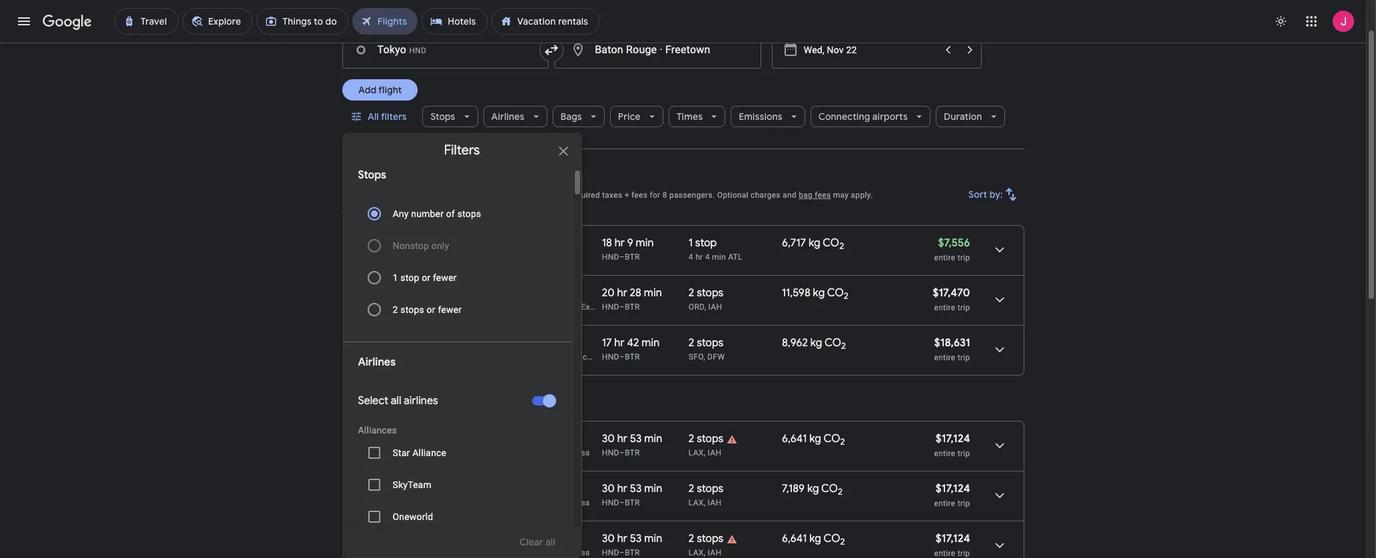 Task type: describe. For each thing, give the bounding box(es) containing it.
lax , iah for layover (1 of 2) is a 6 hr 42 min layover at los angeles international airport in los angeles. layover (2 of 2) is a 9 hr 50 min overnight layover at george bush intercontinental airport in houston. element
[[689, 548, 722, 558]]

airlines inside popup button
[[491, 111, 525, 123]]

2 stops or fewer
[[393, 304, 462, 315]]

6,717 kg co 2
[[782, 236, 844, 252]]

stops up layover (1 of 2) is a 2 hr 35 min layover at los angeles international airport in los angeles. layover (2 of 2) is a 13 hr 57 min overnight layover at george bush intercontinental airport in houston. element
[[697, 432, 724, 446]]

ana, united
[[404, 302, 449, 312]]

17
[[602, 336, 612, 350]]

min for 6,641
[[644, 432, 662, 446]]

Departure time: 7:40 PM. text field
[[404, 482, 444, 496]]

rouge
[[626, 43, 657, 56]]

prices
[[515, 191, 538, 200]]

prices include required taxes + fees for 8 passengers. optional charges and bag fees may apply. passenger assistance
[[342, 191, 873, 213]]

hr for 11,598
[[617, 286, 627, 300]]

close dialog image
[[555, 143, 571, 159]]

, for 20 hr 28 min
[[705, 302, 706, 312]]

other
[[342, 396, 379, 413]]

required
[[569, 191, 600, 200]]

8:12 pm
[[455, 336, 492, 350]]

all filters
[[367, 111, 406, 123]]

hr for 8,962
[[614, 336, 625, 350]]

sfo
[[689, 352, 704, 362]]

layover (1 of 1) is a 4 hr 4 min layover at hartsfield-jackson atlanta international airport in atlanta. element
[[689, 252, 775, 262]]

eagle
[[598, 352, 619, 362]]

3 total duration 30 hr 53 min. element from the top
[[602, 532, 689, 548]]

2 stops ord , iah
[[689, 286, 724, 312]]

nonstop only
[[393, 240, 449, 251]]

stops inside popup button
[[430, 111, 455, 123]]

2 stops flight. element for 20 hr 28 min
[[689, 286, 724, 302]]

and inside prices include required taxes + fees for 8 passengers. optional charges and bag fees may apply. passenger assistance
[[783, 191, 797, 200]]

flight
[[378, 84, 402, 96]]

bags
[[561, 111, 582, 123]]

7:20 pm
[[404, 236, 443, 250]]

2 inside 2 stops ord , iah
[[689, 286, 694, 300]]

6 hnd from the top
[[602, 548, 619, 558]]

fewer for 1 stop or fewer
[[433, 272, 457, 283]]

trip for 11,598
[[958, 303, 970, 312]]

7:40 pm for 7:40 pm
[[404, 432, 444, 446]]

1 6,641 kg co 2 from the top
[[782, 432, 845, 448]]

co for 2 stops ord , iah
[[827, 286, 844, 300]]

$18,631 entire trip
[[934, 336, 970, 362]]

$17,124 entire trip for 6,641
[[934, 432, 970, 458]]

entire for 11,598
[[934, 303, 956, 312]]

to
[[415, 170, 428, 187]]

2 inside the 8,962 kg co 2
[[841, 341, 846, 352]]

hr inside 1 stop 4 hr 4 min atl
[[696, 252, 703, 262]]

1 stop flight. element
[[689, 236, 717, 252]]

sort
[[968, 189, 987, 201]]

duration
[[944, 111, 982, 123]]

3 30 hr 53 min hnd – btr from the top
[[602, 532, 662, 558]]

total duration 18 hr 9 min. element
[[602, 236, 689, 252]]

delta
[[404, 252, 423, 262]]

skyteam
[[393, 480, 432, 490]]

dfw
[[708, 352, 725, 362]]

17124 US dollars text field
[[936, 482, 970, 496]]

2 up layover (1 of 2) is a 6 hr 42 min layover at los angeles international airport in los angeles. layover (2 of 2) is a 9 hr 50 min overnight layover at george bush intercontinental airport in houston. element
[[689, 532, 694, 546]]

2 up 7,189 kg co 2
[[840, 436, 845, 448]]

17124 US dollars text field
[[936, 432, 970, 446]]

hnd for 8,962
[[602, 352, 619, 362]]

Arrival time: 10:29 PM. text field
[[455, 236, 498, 250]]

Arrival time: 8:12 PM. text field
[[455, 336, 492, 350]]

passenger
[[342, 204, 382, 213]]

2 inside 11,598 kg co 2
[[844, 291, 849, 302]]

2 inside 7,189 kg co 2
[[838, 486, 843, 498]]

as
[[550, 352, 558, 362]]

– inside 18 hr 9 min hnd – btr
[[619, 252, 625, 262]]

2 inside the 6,717 kg co 2
[[839, 241, 844, 252]]

trip for 6,641
[[958, 449, 970, 458]]

layover (1 of 2) is a 1 hr 30 min layover at o'hare international airport in chicago. layover (2 of 2) is a 3 hr 6 min layover at george bush intercontinental airport in houston. element
[[689, 302, 775, 312]]

$7,556 entire trip
[[934, 236, 970, 262]]

lax , iah for layover (1 of 2) is a 2 hr 35 min layover at los angeles international airport in los angeles. layover (2 of 2) is a 13 hr 57 min overnight layover at george bush intercontinental airport in houston. element
[[689, 448, 722, 458]]

2 inside the 2 stops lax , iah
[[689, 482, 694, 496]]

, inside layover (1 of 2) is a 2 hr 35 min layover at los angeles international airport in los angeles. layover (2 of 2) is a 13 hr 57 min overnight layover at george bush intercontinental airport in houston. element
[[704, 448, 706, 458]]

nonstop
[[393, 240, 429, 251]]

11,598
[[782, 286, 811, 300]]

3 53 from the top
[[630, 532, 642, 546]]

main content containing best flights to baton rouge, freetown
[[342, 160, 1024, 558]]

layover (1 of 2) is a 2 hr 35 min layover at los angeles international airport in los angeles. layover (2 of 2) is a 13 hr 57 min overnight layover at george bush intercontinental airport in houston. element
[[689, 448, 775, 458]]

passengers.
[[669, 191, 715, 200]]

connecting airports
[[819, 111, 908, 123]]

trip for 8,962
[[958, 353, 970, 362]]

flight details. leaves haneda airport at 7:40 pm on wednesday, november 22 and arrives at baton rouge metropolitan airport at 11:33 am on thursday, november 23. image for 7:40 pm
[[984, 430, 1016, 462]]

air
[[537, 352, 547, 362]]

co up 7,189 kg co 2
[[824, 432, 840, 446]]

stops inside 2 stops sfo , dfw
[[697, 336, 724, 350]]

stop for 4
[[695, 236, 717, 250]]

2 stops flight. element for 30 hr 53 min
[[689, 482, 724, 498]]

express inside 7:40 pm operated by skywest dba united express
[[560, 498, 590, 508]]

convenience
[[445, 191, 492, 200]]

2 vertical spatial operated by skywest dba united express
[[436, 548, 590, 558]]

passenger assistance button
[[342, 204, 424, 213]]

operated by skywest dba united express for 20
[[457, 302, 611, 312]]

airlines
[[404, 394, 438, 408]]

layover (1 of 2) is a 2 hr 30 min layover at san francisco international airport in san francisco. layover (2 of 2) is a 59 min layover at dallas/fort worth international airport in dallas. element
[[689, 352, 775, 362]]

11,598 kg co 2
[[782, 286, 849, 302]]

7:40 pm operated by skywest dba united express
[[404, 482, 590, 508]]

kg for 1 stop 4 hr 4 min atl
[[809, 236, 821, 250]]

lax for third '2 stops flight.' "element" from the top of the page
[[689, 448, 704, 458]]

2 stops for third '2 stops flight.' "element" from the top of the page
[[689, 432, 724, 446]]

connecting airports button
[[811, 101, 931, 133]]

skywest inside 7:40 pm operated by skywest dba united express
[[483, 498, 514, 508]]

2 up layover (1 of 2) is a 2 hr 35 min layover at los angeles international airport in los angeles. layover (2 of 2) is a 13 hr 57 min overnight layover at george bush intercontinental airport in houston. element
[[689, 432, 694, 446]]

1 vertical spatial baton
[[431, 170, 467, 187]]

baton rouge · freetown
[[595, 43, 710, 56]]

any number of stops
[[393, 209, 481, 219]]

0 horizontal spatial freetown
[[516, 170, 575, 187]]

flights for other
[[382, 396, 421, 413]]

20 hr 28 min hnd – btr
[[602, 286, 662, 312]]

rouge,
[[470, 170, 513, 187]]

2 stops flight. element for 17 hr 42 min
[[689, 336, 724, 352]]

flight details. leaves haneda airport at 5:30 pm on wednesday, november 22 and arrives at baton rouge metropolitan airport at 8:12 pm on wednesday, november 22. image
[[984, 334, 1016, 366]]

1 fees from the left
[[632, 191, 648, 200]]

$18,631
[[935, 336, 970, 350]]

28
[[630, 286, 642, 300]]

emissions button
[[731, 101, 805, 133]]

17470 US dollars text field
[[933, 286, 970, 300]]

18
[[602, 236, 612, 250]]

none search field containing filters
[[342, 2, 1024, 558]]

or for stops
[[427, 304, 436, 315]]

2 inside 2 stops sfo , dfw
[[689, 336, 694, 350]]

7,189 kg co 2
[[782, 482, 843, 498]]

iah inside 2 stops ord , iah
[[709, 302, 722, 312]]

Departure text field
[[804, 32, 936, 68]]

$7,556
[[938, 236, 970, 250]]

btr for 8,962
[[625, 352, 640, 362]]

, for 17 hr 42 min
[[704, 352, 705, 362]]

10:29 pm
[[455, 236, 498, 250]]

8 button
[[432, 2, 485, 26]]

$17,124 for 7,189
[[936, 482, 970, 496]]

2 fees from the left
[[815, 191, 831, 200]]

7,189
[[782, 482, 805, 496]]

all filters button
[[342, 101, 417, 133]]

main menu image
[[16, 13, 32, 29]]

stops down convenience
[[457, 209, 481, 219]]

entire for 6,717
[[934, 253, 956, 262]]

17 hr 42 min hnd – btr
[[602, 336, 660, 362]]

3 2 stops flight. element from the top
[[689, 432, 724, 448]]

none text field inside search box
[[342, 31, 549, 69]]

ranked
[[342, 191, 370, 200]]

2 stops for 5th '2 stops flight.' "element" from the top of the page
[[689, 532, 724, 546]]

atl
[[728, 252, 743, 262]]

total duration 17 hr 42 min. element
[[602, 336, 689, 352]]

$17,470 entire trip
[[933, 286, 970, 312]]

7556 US dollars text field
[[938, 236, 970, 250]]

30 for 7,189
[[602, 482, 615, 496]]

on
[[397, 191, 406, 200]]

may
[[833, 191, 849, 200]]

trip for 7,189
[[958, 499, 970, 508]]

2 stops lax , iah
[[689, 482, 724, 508]]

7:20 pm – 10:29 pm delta
[[404, 236, 498, 262]]

lax for 5th '2 stops flight.' "element" from the top of the page
[[689, 548, 704, 558]]

all
[[367, 111, 379, 123]]

leaves haneda airport at 10:40 am on wednesday, november 22 and arrives at baton rouge metropolitan airport at 4:08 pm on wednesday, november 22. element
[[404, 286, 502, 300]]

hnd for 6,717
[[602, 252, 619, 262]]

price
[[618, 111, 641, 123]]

1 for 1 stop 4 hr 4 min atl
[[689, 236, 693, 250]]

flight details. leaves haneda airport at 10:40 am on wednesday, november 22 and arrives at baton rouge metropolitan airport at 4:08 pm on wednesday, november 22. image
[[984, 284, 1016, 316]]

co down 7,189 kg co 2
[[824, 532, 840, 546]]

kg for 2 stops lax , iah
[[807, 482, 819, 496]]

1 stop or fewer
[[393, 272, 457, 283]]

times
[[677, 111, 703, 123]]

filters
[[444, 142, 480, 159]]

hnd for 7,189
[[602, 498, 619, 508]]

by inside 7:40 pm operated by skywest dba united express
[[472, 498, 481, 508]]

, for 30 hr 53 min
[[704, 498, 706, 508]]

add flight button
[[342, 79, 418, 101]]

other flights
[[342, 396, 421, 413]]

by:
[[990, 189, 1003, 201]]

min for 11,598
[[644, 286, 662, 300]]

30 for 6,641
[[602, 432, 615, 446]]

kg for 2 stops sfo , dfw
[[811, 336, 822, 350]]

stops button
[[422, 101, 478, 133]]



Task type: locate. For each thing, give the bounding box(es) containing it.
1 horizontal spatial 4
[[705, 252, 710, 262]]

0 vertical spatial 7:40 pm
[[404, 432, 444, 446]]

kg inside the 6,717 kg co 2
[[809, 236, 821, 250]]

co for 2 stops lax , iah
[[821, 482, 838, 496]]

co right 8,962
[[825, 336, 841, 350]]

stops up layover (1 of 2) is a 12 hr 22 min layover at los angeles international airport in los angeles. layover (2 of 2) is a 4 hr 12 min layover at george bush intercontinental airport in houston. element
[[697, 482, 724, 496]]

co right 7,189
[[821, 482, 838, 496]]

kg right 7,189
[[807, 482, 819, 496]]

1 53 from the top
[[630, 432, 642, 446]]

oneworld
[[393, 512, 433, 522]]

1 vertical spatial total duration 30 hr 53 min. element
[[602, 482, 689, 498]]

flight details. leaves haneda airport at 7:40 pm on wednesday, november 22 and arrives at baton rouge metropolitan airport at 11:33 am on thursday, november 23. image for 30 hr 53 min
[[984, 530, 1016, 558]]

$17,124 up $17,124 text box
[[936, 432, 970, 446]]

5 trip from the top
[[958, 499, 970, 508]]

skywest
[[504, 302, 535, 312], [483, 448, 514, 458], [483, 498, 514, 508], [483, 548, 514, 558]]

lax up layover (1 of 2) is a 6 hr 42 min layover at los angeles international airport in los angeles. layover (2 of 2) is a 9 hr 50 min overnight layover at george bush intercontinental airport in houston. element
[[689, 498, 704, 508]]

0 horizontal spatial airlines
[[358, 356, 396, 369]]

1 trip from the top
[[958, 253, 970, 262]]

1 $17,124 from the top
[[936, 432, 970, 446]]

1 entire from the top
[[934, 253, 956, 262]]

1 30 hr 53 min hnd – btr from the top
[[602, 432, 662, 458]]

lax , iah inside layover (1 of 2) is a 2 hr 35 min layover at los angeles international airport in los angeles. layover (2 of 2) is a 13 hr 57 min overnight layover at george bush intercontinental airport in houston. element
[[689, 448, 722, 458]]

6 btr from the top
[[625, 548, 640, 558]]

stops inside 2 stops ord , iah
[[697, 286, 724, 300]]

total duration 30 hr 53 min. element for 6,641
[[602, 432, 689, 448]]

6,641 kg co 2
[[782, 432, 845, 448], [782, 532, 845, 548]]

None text field
[[342, 31, 549, 69]]

2 53 from the top
[[630, 482, 642, 496]]

8,962
[[782, 336, 808, 350]]

2 vertical spatial lax
[[689, 548, 704, 558]]

1 $17,124 entire trip from the top
[[934, 432, 970, 458]]

hr for 6,717
[[615, 236, 625, 250]]

1 vertical spatial 53
[[630, 482, 642, 496]]

lax up the 2 stops lax , iah
[[689, 448, 704, 458]]

1 and from the left
[[429, 191, 443, 200]]

hr for 7,189
[[617, 482, 627, 496]]

3 trip from the top
[[958, 353, 970, 362]]

btr inside 18 hr 9 min hnd – btr
[[625, 252, 640, 262]]

$17,124 entire trip up 17124 us dollars text field
[[934, 482, 970, 508]]

stop inside option group
[[401, 272, 419, 283]]

2 right 11,598
[[844, 291, 849, 302]]

2 $17,124 entire trip from the top
[[934, 482, 970, 508]]

, up layover (1 of 2) is a 6 hr 42 min layover at los angeles international airport in los angeles. layover (2 of 2) is a 9 hr 50 min overnight layover at george bush intercontinental airport in houston. element
[[704, 498, 706, 508]]

flights for best
[[373, 170, 412, 187]]

 image
[[431, 448, 433, 458]]

3 lax from the top
[[689, 548, 704, 558]]

0 vertical spatial 53
[[630, 432, 642, 446]]

42
[[627, 336, 639, 350]]

operated by envoy air as american eagle
[[466, 352, 619, 362]]

trip down $17,124 text box
[[958, 499, 970, 508]]

sort by: button
[[963, 179, 1024, 211]]

2 trip from the top
[[958, 303, 970, 312]]

entire inside $18,631 entire trip
[[934, 353, 956, 362]]

hr
[[615, 236, 625, 250], [696, 252, 703, 262], [617, 286, 627, 300], [614, 336, 625, 350], [617, 432, 627, 446], [617, 482, 627, 496], [617, 532, 627, 546]]

0 horizontal spatial fees
[[632, 191, 648, 200]]

$17,124 entire trip
[[934, 432, 970, 458], [934, 482, 970, 508]]

hr inside 17 hr 42 min hnd – btr
[[614, 336, 625, 350]]

2 stops flight. element up the 2 stops lax , iah
[[689, 432, 724, 448]]

iah inside the 2 stops lax , iah
[[708, 498, 722, 508]]

2 vertical spatial total duration 30 hr 53 min. element
[[602, 532, 689, 548]]

entire inside $17,470 entire trip
[[934, 303, 956, 312]]

None search field
[[342, 2, 1024, 558]]

2 left ana,
[[393, 304, 398, 315]]

alliance
[[412, 448, 446, 458]]

kg right 6,717
[[809, 236, 821, 250]]

2 right 6,717
[[839, 241, 844, 252]]

– inside 17 hr 42 min hnd – btr
[[619, 352, 625, 362]]

fewer for 2 stops or fewer
[[438, 304, 462, 315]]

stops
[[430, 111, 455, 123], [358, 169, 386, 182]]

hr for 6,641
[[617, 432, 627, 446]]

0 vertical spatial airlines
[[491, 111, 525, 123]]

stop up layover (1 of 1) is a 4 hr 4 min layover at hartsfield-jackson atlanta international airport in atlanta. element
[[695, 236, 717, 250]]

6,641 down 7,189
[[782, 532, 807, 546]]

trip inside $18,631 entire trip
[[958, 353, 970, 362]]

2 american from the left
[[561, 352, 596, 362]]

co
[[823, 236, 839, 250], [827, 286, 844, 300], [825, 336, 841, 350], [824, 432, 840, 446], [821, 482, 838, 496], [824, 532, 840, 546]]

2 lax from the top
[[689, 498, 704, 508]]

7:40 pm for 7:40 pm operated by skywest dba united express
[[404, 482, 444, 496]]

ana,
[[404, 302, 423, 312]]

0 vertical spatial $17,124
[[936, 432, 970, 446]]

2 right 8,962
[[841, 341, 846, 352]]

1 vertical spatial $17,124 entire trip
[[934, 482, 970, 508]]

only
[[432, 240, 449, 251]]

1 horizontal spatial freetown
[[666, 43, 710, 56]]

apply.
[[851, 191, 873, 200]]

alliances
[[358, 425, 397, 436]]

10:40 am –
[[404, 286, 462, 300]]

$17,124 entire trip for 7,189
[[934, 482, 970, 508]]

ord
[[689, 302, 705, 312]]

7:40 pm up oneworld
[[404, 482, 444, 496]]

kg right 8,962
[[811, 336, 822, 350]]

1 horizontal spatial airlines
[[491, 111, 525, 123]]

1 vertical spatial or
[[427, 304, 436, 315]]

2 up sfo
[[689, 336, 694, 350]]

30 hr 53 min hnd – btr
[[602, 432, 662, 458], [602, 482, 662, 508], [602, 532, 662, 558]]

 image
[[452, 302, 454, 312]]

1 7:40 pm from the top
[[404, 432, 444, 446]]

entire for 7,189
[[934, 499, 956, 508]]

2 flight details. leaves haneda airport at 7:40 pm on wednesday, november 22 and arrives at baton rouge metropolitan airport at 11:33 am on thursday, november 23. image from the top
[[984, 530, 1016, 558]]

total duration 20 hr 28 min. element
[[602, 286, 689, 302]]

kg inside 7,189 kg co 2
[[807, 482, 819, 496]]

2 6,641 from the top
[[782, 532, 807, 546]]

1 flight details. leaves haneda airport at 7:40 pm on wednesday, november 22 and arrives at baton rouge metropolitan airport at 11:33 am on thursday, november 23. image from the top
[[984, 430, 1016, 462]]

2 stops flight. element up the ord at right
[[689, 286, 724, 302]]

stops down 10:40 am text box at the left bottom of the page
[[401, 304, 424, 315]]

iah inside layover (1 of 2) is a 6 hr 42 min layover at los angeles international airport in los angeles. layover (2 of 2) is a 9 hr 50 min overnight layover at george bush intercontinental airport in houston. element
[[708, 548, 722, 558]]

1 hnd from the top
[[602, 252, 619, 262]]

$17,124
[[936, 432, 970, 446], [936, 482, 970, 496], [936, 532, 970, 546]]

0 horizontal spatial baton
[[431, 170, 467, 187]]

1 horizontal spatial 8
[[663, 191, 667, 200]]

1 horizontal spatial and
[[783, 191, 797, 200]]

united inside 7:40 pm operated by skywest dba united express
[[534, 498, 558, 508]]

freetown inside search box
[[666, 43, 710, 56]]

co for 1 stop 4 hr 4 min atl
[[823, 236, 839, 250]]

1 lax , iah from the top
[[689, 448, 722, 458]]

1 vertical spatial stop
[[401, 272, 419, 283]]

best flights to baton rouge, freetown
[[342, 170, 575, 187]]

, inside layover (1 of 2) is a 6 hr 42 min layover at los angeles international airport in los angeles. layover (2 of 2) is a 9 hr 50 min overnight layover at george bush intercontinental airport in houston. element
[[704, 548, 706, 558]]

1 vertical spatial 30
[[602, 482, 615, 496]]

,
[[705, 302, 706, 312], [704, 352, 705, 362], [704, 448, 706, 458], [704, 498, 706, 508], [704, 548, 706, 558]]

leaves haneda airport at 7:20 pm on wednesday, november 22 and arrives at baton rouge metropolitan airport at 10:29 pm on wednesday, november 22. element
[[404, 236, 498, 250]]

btr inside 20 hr 28 min hnd – btr
[[625, 302, 640, 312]]

kg inside the 8,962 kg co 2
[[811, 336, 822, 350]]

entire down $18,631
[[934, 353, 956, 362]]

2 stops flight. element down the 2 stops lax , iah
[[689, 532, 724, 548]]

co right 6,717
[[823, 236, 839, 250]]

kg for 2 stops ord , iah
[[813, 286, 825, 300]]

5:30 pm
[[404, 336, 443, 350]]

entire down $17,124 text box
[[934, 499, 956, 508]]

baton up convenience
[[431, 170, 467, 187]]

$17,124 entire trip up $17,124 text box
[[934, 432, 970, 458]]

7:40 pm up star alliance
[[404, 432, 444, 446]]

1 vertical spatial 2 stops
[[689, 532, 724, 546]]

american down 5:30 pm – 8:12 pm
[[422, 352, 458, 362]]

american right as
[[561, 352, 596, 362]]

5:30 pm – 8:12 pm
[[404, 336, 492, 350]]

2 total duration 30 hr 53 min. element from the top
[[602, 482, 689, 498]]

connecting
[[819, 111, 870, 123]]

kg up 7,189 kg co 2
[[810, 432, 821, 446]]

2 vertical spatial 30
[[602, 532, 615, 546]]

iah up the 2 stops lax , iah
[[708, 448, 722, 458]]

kg right 11,598
[[813, 286, 825, 300]]

and right "price"
[[429, 191, 443, 200]]

of
[[446, 209, 455, 219]]

None text field
[[554, 31, 761, 69]]

1 vertical spatial flights
[[382, 396, 421, 413]]

2 and from the left
[[783, 191, 797, 200]]

all
[[391, 394, 401, 408]]

2 btr from the top
[[625, 302, 640, 312]]

flight details. leaves haneda airport at 7:40 pm on wednesday, november 22 and arrives at baton rouge metropolitan airport at 11:33 am on thursday, november 23. image
[[984, 480, 1016, 512]]

add flight
[[358, 84, 402, 96]]

1 30 from the top
[[602, 432, 615, 446]]

operated by skywest dba united express down 7:40 pm operated by skywest dba united express
[[436, 548, 590, 558]]

jal,
[[404, 352, 420, 362]]

2 lax , iah from the top
[[689, 548, 722, 558]]

trip for 6,717
[[958, 253, 970, 262]]

0 vertical spatial stop
[[695, 236, 717, 250]]

1 2 stops from the top
[[689, 432, 724, 446]]

53
[[630, 432, 642, 446], [630, 482, 642, 496], [630, 532, 642, 546]]

1 vertical spatial lax , iah
[[689, 548, 722, 558]]

layover (1 of 2) is a 12 hr 22 min layover at los angeles international airport in los angeles. layover (2 of 2) is a 4 hr 12 min layover at george bush intercontinental airport in houston. element
[[689, 498, 775, 508]]

flight details. leaves haneda airport at 7:40 pm on wednesday, november 22 and arrives at baton rouge metropolitan airport at 11:33 am on thursday, november 23. image
[[984, 430, 1016, 462], [984, 530, 1016, 558]]

bag
[[799, 191, 813, 200]]

operated
[[457, 302, 491, 312], [466, 352, 500, 362], [436, 448, 470, 458], [436, 498, 470, 508], [436, 548, 470, 558]]

8 inside prices include required taxes + fees for 8 passengers. optional charges and bag fees may apply. passenger assistance
[[663, 191, 667, 200]]

·
[[660, 43, 663, 56]]

flight details. leaves haneda airport at 7:40 pm on wednesday, november 22 and arrives at baton rouge metropolitan airport at 11:33 am on thursday, november 23. image right 17124 us dollars text field
[[984, 530, 1016, 558]]

baton left 'rouge'
[[595, 43, 623, 56]]

0 vertical spatial 1
[[689, 236, 693, 250]]

2 vertical spatial $17,124
[[936, 532, 970, 546]]

1 4 from the left
[[689, 252, 693, 262]]

0 vertical spatial 8
[[456, 9, 461, 19]]

operated by skywest dba united express up air
[[457, 302, 611, 312]]

lax , iah
[[689, 448, 722, 458], [689, 548, 722, 558]]

, inside 2 stops ord , iah
[[705, 302, 706, 312]]

trip down $17,470
[[958, 303, 970, 312]]

and left bag in the right top of the page
[[783, 191, 797, 200]]

btr for 11,598
[[625, 302, 640, 312]]

, down layover (1 of 2) is a 12 hr 22 min layover at los angeles international airport in los angeles. layover (2 of 2) is a 4 hr 12 min layover at george bush intercontinental airport in houston. element
[[704, 548, 706, 558]]

ranked based on price and convenience
[[342, 191, 492, 200]]

select all airlines
[[358, 394, 438, 408]]

1 vertical spatial 6,641 kg co 2
[[782, 532, 845, 548]]

6,641
[[782, 432, 807, 446], [782, 532, 807, 546]]

iah right the ord at right
[[709, 302, 722, 312]]

2 stops up layover (1 of 2) is a 6 hr 42 min layover at los angeles international airport in los angeles. layover (2 of 2) is a 9 hr 50 min overnight layover at george bush intercontinental airport in houston. element
[[689, 532, 724, 546]]

18 hr 9 min hnd – btr
[[602, 236, 654, 262]]

, up the 2 stops lax , iah
[[704, 448, 706, 458]]

min for 6,717
[[636, 236, 654, 250]]

stops up the dfw
[[697, 336, 724, 350]]

co right 11,598
[[827, 286, 844, 300]]

4 hnd from the top
[[602, 448, 619, 458]]

2 4 from the left
[[705, 252, 710, 262]]

2 up layover (1 of 2) is a 12 hr 22 min layover at los angeles international airport in los angeles. layover (2 of 2) is a 4 hr 12 min layover at george bush intercontinental airport in houston. element
[[689, 482, 694, 496]]

bags button
[[553, 101, 605, 133]]

hr inside 18 hr 9 min hnd – btr
[[615, 236, 625, 250]]

0 horizontal spatial 8
[[456, 9, 461, 19]]

2 down 7,189 kg co 2
[[840, 536, 845, 548]]

30 hr 53 min hnd – btr for 7,189
[[602, 482, 662, 508]]

2 stops
[[689, 432, 724, 446], [689, 532, 724, 546]]

any
[[393, 209, 409, 219]]

–
[[445, 236, 452, 250], [619, 252, 625, 262], [453, 286, 459, 300], [619, 302, 625, 312], [446, 336, 452, 350], [619, 352, 625, 362], [619, 448, 625, 458], [619, 498, 625, 508], [619, 548, 625, 558]]

or down 10:40 am –
[[427, 304, 436, 315]]

2 30 from the top
[[602, 482, 615, 496]]

4 trip from the top
[[958, 449, 970, 458]]

18631 US dollars text field
[[935, 336, 970, 350]]

17124 US dollars text field
[[936, 532, 970, 546]]

trip down $18,631
[[958, 353, 970, 362]]

btr inside 17 hr 42 min hnd – btr
[[625, 352, 640, 362]]

btr for 6,717
[[625, 252, 640, 262]]

trip down $17,124 text field
[[958, 449, 970, 458]]

co inside 11,598 kg co 2
[[827, 286, 844, 300]]

co inside the 6,717 kg co 2
[[823, 236, 839, 250]]

main content
[[342, 160, 1024, 558]]

0 horizontal spatial american
[[422, 352, 458, 362]]

1 horizontal spatial stops
[[430, 111, 455, 123]]

Departure time: 10:40 AM. text field
[[404, 286, 450, 300]]

entire inside $7,556 entire trip
[[934, 253, 956, 262]]

1 vertical spatial 7:40 pm
[[404, 482, 444, 496]]

1 vertical spatial freetown
[[516, 170, 575, 187]]

1 vertical spatial 30 hr 53 min hnd – btr
[[602, 482, 662, 508]]

taxes
[[602, 191, 622, 200]]

airlines
[[491, 111, 525, 123], [358, 356, 396, 369]]

btr for 6,641
[[625, 448, 640, 458]]

lax down the 2 stops lax , iah
[[689, 548, 704, 558]]

2 right 7,189
[[838, 486, 843, 498]]

1 vertical spatial fewer
[[438, 304, 462, 315]]

1 horizontal spatial american
[[561, 352, 596, 362]]

1 btr from the top
[[625, 252, 640, 262]]

freetown up 'include'
[[516, 170, 575, 187]]

2 up the ord at right
[[689, 286, 694, 300]]

5 2 stops flight. element from the top
[[689, 532, 724, 548]]

entire for 8,962
[[934, 353, 956, 362]]

5 hnd from the top
[[602, 498, 619, 508]]

stop for or
[[401, 272, 419, 283]]

trip inside $17,470 entire trip
[[958, 303, 970, 312]]

1 american from the left
[[422, 352, 458, 362]]

0 vertical spatial or
[[422, 272, 431, 283]]

trip inside $7,556 entire trip
[[958, 253, 970, 262]]

airports
[[873, 111, 908, 123]]

hnd inside 20 hr 28 min hnd – btr
[[602, 302, 619, 312]]

0 vertical spatial flight details. leaves haneda airport at 7:40 pm on wednesday, november 22 and arrives at baton rouge metropolitan airport at 11:33 am on thursday, november 23. image
[[984, 430, 1016, 462]]

leaves haneda airport at 5:30 pm on wednesday, november 22 and arrives at baton rouge metropolitan airport at 8:12 pm on wednesday, november 22. element
[[404, 336, 492, 350]]

0 vertical spatial $17,124 entire trip
[[934, 432, 970, 458]]

1 vertical spatial flight details. leaves haneda airport at 7:40 pm on wednesday, november 22 and arrives at baton rouge metropolitan airport at 11:33 am on thursday, november 23. image
[[984, 530, 1016, 558]]

kg inside 11,598 kg co 2
[[813, 286, 825, 300]]

4 2 stops flight. element from the top
[[689, 482, 724, 498]]

3 $17,124 from the top
[[936, 532, 970, 546]]

change appearance image
[[1265, 5, 1297, 37]]

freetown right ·
[[666, 43, 710, 56]]

0 vertical spatial operated by skywest dba united express
[[457, 302, 611, 312]]

min inside 17 hr 42 min hnd – btr
[[642, 336, 660, 350]]

$17,124 down $17,124 text box
[[936, 532, 970, 546]]

0 vertical spatial freetown
[[666, 43, 710, 56]]

0 horizontal spatial stop
[[401, 272, 419, 283]]

flights
[[373, 170, 412, 187], [382, 396, 421, 413]]

total duration 30 hr 53 min. element for 7,189
[[602, 482, 689, 498]]

sort by:
[[968, 189, 1003, 201]]

iah down layover (1 of 2) is a 12 hr 22 min layover at los angeles international airport in los angeles. layover (2 of 2) is a 4 hr 12 min layover at george bush intercontinental airport in houston. element
[[708, 548, 722, 558]]

min inside 20 hr 28 min hnd – btr
[[644, 286, 662, 300]]

1 2 stops flight. element from the top
[[689, 286, 724, 302]]

co inside 7,189 kg co 2
[[821, 482, 838, 496]]

1 stop 4 hr 4 min atl
[[689, 236, 743, 262]]

2 vertical spatial 30 hr 53 min hnd – btr
[[602, 532, 662, 558]]

1 vertical spatial 6,641
[[782, 532, 807, 546]]

0 vertical spatial fewer
[[433, 272, 457, 283]]

stop down delta on the left of page
[[401, 272, 419, 283]]

2 stops flight. element up sfo
[[689, 336, 724, 352]]

entire down $17,124 text field
[[934, 449, 956, 458]]

3 entire from the top
[[934, 353, 956, 362]]

, inside the 2 stops lax , iah
[[704, 498, 706, 508]]

$17,124 left flight details. leaves haneda airport at 7:40 pm on wednesday, november 22 and arrives at baton rouge metropolitan airport at 11:33 am on thursday, november 23. icon on the bottom
[[936, 482, 970, 496]]

layover (1 of 2) is a 6 hr 42 min layover at los angeles international airport in los angeles. layover (2 of 2) is a 9 hr 50 min overnight layover at george bush intercontinental airport in houston. element
[[689, 548, 775, 558]]

2 stops sfo , dfw
[[689, 336, 725, 362]]

include
[[540, 191, 567, 200]]

, inside 2 stops sfo , dfw
[[704, 352, 705, 362]]

flight details. leaves haneda airport at 7:40 pm on wednesday, november 22 and arrives at baton rouge metropolitan airport at 11:33 am on thursday, november 23. image right $17,124 text field
[[984, 430, 1016, 462]]

1 vertical spatial operated by skywest dba united express
[[436, 448, 590, 458]]

0 vertical spatial stops
[[430, 111, 455, 123]]

stops option group
[[358, 198, 556, 326]]

add
[[358, 84, 376, 96]]

stops up 'filters'
[[430, 111, 455, 123]]

0 vertical spatial 30
[[602, 432, 615, 446]]

0 vertical spatial 30 hr 53 min hnd – btr
[[602, 432, 662, 458]]

2 $17,124 from the top
[[936, 482, 970, 496]]

lax inside layover (1 of 2) is a 2 hr 35 min layover at los angeles international airport in los angeles. layover (2 of 2) is a 13 hr 57 min overnight layover at george bush intercontinental airport in houston. element
[[689, 448, 704, 458]]

iah inside layover (1 of 2) is a 2 hr 35 min layover at los angeles international airport in los angeles. layover (2 of 2) is a 13 hr 57 min overnight layover at george bush intercontinental airport in houston. element
[[708, 448, 722, 458]]

flight details. leaves haneda airport at 7:20 pm on wednesday, november 22 and arrives at baton rouge metropolitan airport at 10:29 pm on wednesday, november 22. image
[[984, 234, 1016, 266]]

co for 2 stops sfo , dfw
[[825, 336, 841, 350]]

iah up layover (1 of 2) is a 6 hr 42 min layover at los angeles international airport in los angeles. layover (2 of 2) is a 9 hr 50 min overnight layover at george bush intercontinental airport in houston. element
[[708, 498, 722, 508]]

star
[[393, 448, 410, 458]]

1 horizontal spatial fees
[[815, 191, 831, 200]]

min for 7,189
[[644, 482, 662, 496]]

airlines right stops popup button
[[491, 111, 525, 123]]

min inside 18 hr 9 min hnd – btr
[[636, 236, 654, 250]]

3 30 from the top
[[602, 532, 615, 546]]

0 vertical spatial 2 stops
[[689, 432, 724, 446]]

0 vertical spatial 6,641
[[782, 432, 807, 446]]

1 horizontal spatial baton
[[595, 43, 623, 56]]

price
[[408, 191, 427, 200]]

bag fees button
[[799, 191, 831, 200]]

20
[[602, 286, 615, 300]]

airlines left jal,
[[358, 356, 396, 369]]

kg down 7,189 kg co 2
[[810, 532, 821, 546]]

4 entire from the top
[[934, 449, 956, 458]]

times button
[[669, 101, 726, 133]]

2 entire from the top
[[934, 303, 956, 312]]

0 horizontal spatial stops
[[358, 169, 386, 182]]

1 inside stops option group
[[393, 272, 398, 283]]

2 6,641 kg co 2 from the top
[[782, 532, 845, 548]]

select
[[358, 394, 388, 408]]

dba inside 7:40 pm operated by skywest dba united express
[[516, 498, 532, 508]]

1 vertical spatial airlines
[[358, 356, 396, 369]]

hnd inside 17 hr 42 min hnd – btr
[[602, 352, 619, 362]]

operated by skywest dba united express for 30
[[436, 448, 590, 458]]

co inside the 8,962 kg co 2
[[825, 336, 841, 350]]

4 btr from the top
[[625, 448, 640, 458]]

6,641 kg co 2 up 7,189 kg co 2
[[782, 432, 845, 448]]

3 hnd from the top
[[602, 352, 619, 362]]

1 horizontal spatial stop
[[695, 236, 717, 250]]

lax , iah up the 2 stops lax , iah
[[689, 448, 722, 458]]

or for stop
[[422, 272, 431, 283]]

6,641 kg co 2 down 7,189 kg co 2
[[782, 532, 845, 548]]

1 lax from the top
[[689, 448, 704, 458]]

Departure time: 7:20 PM. text field
[[404, 236, 443, 250]]

0 vertical spatial flights
[[373, 170, 412, 187]]

hnd inside 18 hr 9 min hnd – btr
[[602, 252, 619, 262]]

entire down $7,556
[[934, 253, 956, 262]]

1 vertical spatial 1
[[393, 272, 398, 283]]

min for 8,962
[[642, 336, 660, 350]]

stops up based
[[358, 169, 386, 182]]

53 for 6,641
[[630, 432, 642, 446]]

1 vertical spatial lax
[[689, 498, 704, 508]]

fees right bag in the right top of the page
[[815, 191, 831, 200]]

envoy
[[513, 352, 535, 362]]

2 stops flight. element down layover (1 of 2) is a 2 hr 35 min layover at los angeles international airport in los angeles. layover (2 of 2) is a 13 hr 57 min overnight layover at george bush intercontinental airport in houston. element
[[689, 482, 724, 498]]

– inside the 7:20 pm – 10:29 pm delta
[[445, 236, 452, 250]]

2 vertical spatial 53
[[630, 532, 642, 546]]

1 vertical spatial $17,124
[[936, 482, 970, 496]]

1 vertical spatial 8
[[663, 191, 667, 200]]

2 inside stops option group
[[393, 304, 398, 315]]

operated by skywest dba united express
[[457, 302, 611, 312], [436, 448, 590, 458], [436, 548, 590, 558]]

0 horizontal spatial 1
[[393, 272, 398, 283]]

duration button
[[936, 101, 1005, 133]]

8
[[456, 9, 461, 19], [663, 191, 667, 200]]

1 vertical spatial stops
[[358, 169, 386, 182]]

0 vertical spatial lax
[[689, 448, 704, 458]]

7:40 pm inside 7:40 pm operated by skywest dba united express
[[404, 482, 444, 496]]

fewer up "leaves haneda airport at 10:40 am on wednesday, november 22 and arrives at baton rouge metropolitan airport at 4:08 pm on wednesday, november 22." element
[[433, 272, 457, 283]]

Departure time: 5:30 PM. text field
[[404, 336, 443, 350]]

hnd for 11,598
[[602, 302, 619, 312]]

$17,470
[[933, 286, 970, 300]]

star alliance
[[393, 448, 446, 458]]

, left the dfw
[[704, 352, 705, 362]]

2 stops flight. element
[[689, 286, 724, 302], [689, 336, 724, 352], [689, 432, 724, 448], [689, 482, 724, 498], [689, 532, 724, 548]]

5 btr from the top
[[625, 498, 640, 508]]

0 horizontal spatial 4
[[689, 252, 693, 262]]

, up 2 stops sfo , dfw
[[705, 302, 706, 312]]

best
[[342, 170, 370, 187]]

2 hnd from the top
[[602, 302, 619, 312]]

or up 10:40 am text box at the left bottom of the page
[[422, 272, 431, 283]]

30 hr 53 min hnd – btr for 6,641
[[602, 432, 662, 458]]

3 btr from the top
[[625, 352, 640, 362]]

0 vertical spatial baton
[[595, 43, 623, 56]]

by
[[493, 302, 501, 312], [502, 352, 511, 362], [472, 448, 481, 458], [472, 498, 481, 508], [472, 548, 481, 558]]

2 2 stops flight. element from the top
[[689, 336, 724, 352]]

2 7:40 pm from the top
[[404, 482, 444, 496]]

entire for 6,641
[[934, 449, 956, 458]]

1 6,641 from the top
[[782, 432, 807, 446]]

stops up the ord at right
[[697, 286, 724, 300]]

assistance
[[384, 204, 424, 213]]

$17,124 for 6,641
[[936, 432, 970, 446]]

8 inside popup button
[[456, 9, 461, 19]]

hnd for 6,641
[[602, 448, 619, 458]]

stop
[[695, 236, 717, 250], [401, 272, 419, 283]]

0 vertical spatial lax , iah
[[689, 448, 722, 458]]

5 entire from the top
[[934, 499, 956, 508]]

btr for 7,189
[[625, 498, 640, 508]]

operated by skywest dba united express up 7:40 pm operated by skywest dba united express
[[436, 448, 590, 458]]

fewer down "leaves haneda airport at 10:40 am on wednesday, november 22 and arrives at baton rouge metropolitan airport at 4:08 pm on wednesday, november 22." element
[[438, 304, 462, 315]]

total duration 30 hr 53 min. element
[[602, 432, 689, 448], [602, 482, 689, 498], [602, 532, 689, 548]]

1 horizontal spatial 1
[[689, 236, 693, 250]]

hr inside 20 hr 28 min hnd – btr
[[617, 286, 627, 300]]

0 horizontal spatial and
[[429, 191, 443, 200]]

53 for 7,189
[[630, 482, 642, 496]]

stops up layover (1 of 2) is a 6 hr 42 min layover at los angeles international airport in los angeles. layover (2 of 2) is a 9 hr 50 min overnight layover at george bush intercontinental airport in houston. element
[[697, 532, 724, 546]]

lax , iah inside layover (1 of 2) is a 6 hr 42 min layover at los angeles international airport in los angeles. layover (2 of 2) is a 9 hr 50 min overnight layover at george bush intercontinental airport in houston. element
[[689, 548, 722, 558]]

optional
[[717, 191, 749, 200]]

min inside 1 stop 4 hr 4 min atl
[[712, 252, 726, 262]]

2 30 hr 53 min hnd – btr from the top
[[602, 482, 662, 508]]

lax , iah down layover (1 of 2) is a 12 hr 22 min layover at los angeles international airport in los angeles. layover (2 of 2) is a 4 hr 12 min layover at george bush intercontinental airport in houston. element
[[689, 548, 722, 558]]

1 inside 1 stop 4 hr 4 min atl
[[689, 236, 693, 250]]

entire down $17,470
[[934, 303, 956, 312]]

trip down $7,556
[[958, 253, 970, 262]]

2 2 stops from the top
[[689, 532, 724, 546]]

stop inside 1 stop 4 hr 4 min atl
[[695, 236, 717, 250]]

2 stops up layover (1 of 2) is a 2 hr 35 min layover at los angeles international airport in los angeles. layover (2 of 2) is a 13 hr 57 min overnight layover at george bush intercontinental airport in houston. element
[[689, 432, 724, 446]]

0 vertical spatial total duration 30 hr 53 min. element
[[602, 432, 689, 448]]

lax inside layover (1 of 2) is a 6 hr 42 min layover at los angeles international airport in los angeles. layover (2 of 2) is a 9 hr 50 min overnight layover at george bush intercontinental airport in houston. element
[[689, 548, 704, 558]]

stops inside the 2 stops lax , iah
[[697, 482, 724, 496]]

operated inside 7:40 pm operated by skywest dba united express
[[436, 498, 470, 508]]

– inside 20 hr 28 min hnd – btr
[[619, 302, 625, 312]]

lax inside the 2 stops lax , iah
[[689, 498, 704, 508]]

+
[[625, 191, 629, 200]]

0 vertical spatial 6,641 kg co 2
[[782, 432, 845, 448]]

swap origin and destination. image
[[544, 42, 560, 58]]

1 for 1 stop or fewer
[[393, 272, 398, 283]]

6,641 up 7,189
[[782, 432, 807, 446]]

4
[[689, 252, 693, 262], [705, 252, 710, 262]]

fees right +
[[632, 191, 648, 200]]

1 total duration 30 hr 53 min. element from the top
[[602, 432, 689, 448]]



Task type: vqa. For each thing, say whether or not it's contained in the screenshot.
Total duration 5 hr 25 min. ELEMENT
no



